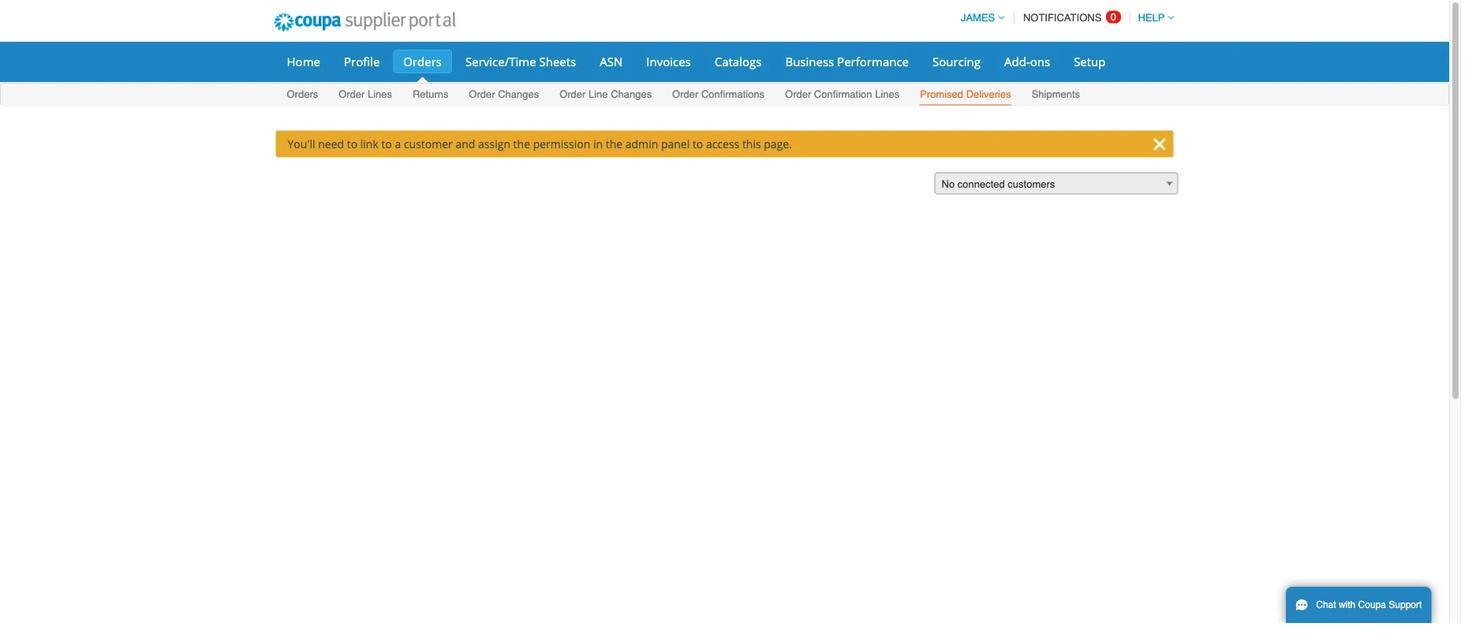 Task type: vqa. For each thing, say whether or not it's contained in the screenshot.
to to the middle
yes



Task type: describe. For each thing, give the bounding box(es) containing it.
invoices
[[647, 53, 691, 69]]

No connected customers text field
[[936, 173, 1178, 195]]

chat with coupa support
[[1317, 600, 1423, 611]]

service/time sheets
[[466, 53, 576, 69]]

order line changes link
[[559, 85, 653, 105]]

order for order confirmation lines
[[785, 88, 812, 100]]

add-ons link
[[995, 50, 1061, 73]]

orders for the leftmost orders 'link'
[[287, 88, 318, 100]]

add-ons
[[1005, 53, 1051, 69]]

help link
[[1132, 12, 1175, 24]]

order lines link
[[338, 85, 393, 105]]

chat with coupa support button
[[1287, 587, 1432, 624]]

need
[[318, 137, 344, 152]]

notifications 0
[[1024, 11, 1117, 24]]

setup
[[1074, 53, 1106, 69]]

promised
[[920, 88, 964, 100]]

notifications
[[1024, 12, 1102, 24]]

No connected customers field
[[935, 172, 1179, 195]]

profile
[[344, 53, 380, 69]]

returns link
[[412, 85, 449, 105]]

with
[[1339, 600, 1356, 611]]

deliveries
[[967, 88, 1012, 100]]

add-
[[1005, 53, 1031, 69]]

promised deliveries link
[[920, 85, 1013, 105]]

a
[[395, 137, 401, 152]]

help
[[1139, 12, 1165, 24]]

home link
[[277, 50, 331, 73]]

page.
[[764, 137, 792, 152]]

business performance
[[786, 53, 909, 69]]

sheets
[[540, 53, 576, 69]]

admin
[[626, 137, 659, 152]]

order for order changes
[[469, 88, 495, 100]]

and
[[456, 137, 475, 152]]

service/time sheets link
[[455, 50, 587, 73]]

returns
[[413, 88, 449, 100]]

performance
[[838, 53, 909, 69]]

coupa
[[1359, 600, 1387, 611]]

shipments
[[1032, 88, 1081, 100]]

invoices link
[[636, 50, 702, 73]]

1 lines from the left
[[368, 88, 392, 100]]

order line changes
[[560, 88, 652, 100]]

this
[[743, 137, 761, 152]]

navigation containing notifications 0
[[954, 2, 1175, 33]]

changes inside order changes link
[[498, 88, 539, 100]]

changes inside order line changes link
[[611, 88, 652, 100]]

service/time
[[466, 53, 536, 69]]

3 to from the left
[[693, 137, 704, 152]]

1 to from the left
[[347, 137, 358, 152]]

2 to from the left
[[382, 137, 392, 152]]

catalogs link
[[705, 50, 772, 73]]

order for order lines
[[339, 88, 365, 100]]

you'll need to link to a customer and assign the permission in the admin panel to access this page.
[[288, 137, 792, 152]]

order confirmation lines link
[[785, 85, 901, 105]]

0
[[1111, 11, 1117, 23]]

order lines
[[339, 88, 392, 100]]



Task type: locate. For each thing, give the bounding box(es) containing it.
customers
[[1008, 178, 1056, 190]]

order
[[339, 88, 365, 100], [469, 88, 495, 100], [560, 88, 586, 100], [673, 88, 699, 100], [785, 88, 812, 100]]

0 vertical spatial orders
[[404, 53, 442, 69]]

order for order confirmations
[[673, 88, 699, 100]]

1 vertical spatial orders link
[[286, 85, 319, 105]]

changes down the service/time sheets link at left top
[[498, 88, 539, 100]]

1 order from the left
[[339, 88, 365, 100]]

1 changes from the left
[[498, 88, 539, 100]]

1 horizontal spatial the
[[606, 137, 623, 152]]

the
[[514, 137, 530, 152], [606, 137, 623, 152]]

business performance link
[[775, 50, 920, 73]]

0 horizontal spatial changes
[[498, 88, 539, 100]]

orders for orders 'link' to the right
[[404, 53, 442, 69]]

changes right line
[[611, 88, 652, 100]]

setup link
[[1064, 50, 1116, 73]]

lines down performance
[[875, 88, 900, 100]]

no connected customers
[[942, 178, 1056, 190]]

sourcing
[[933, 53, 981, 69]]

navigation
[[954, 2, 1175, 33]]

panel
[[661, 137, 690, 152]]

order confirmations
[[673, 88, 765, 100]]

link
[[361, 137, 379, 152]]

2 changes from the left
[[611, 88, 652, 100]]

0 horizontal spatial to
[[347, 137, 358, 152]]

order down business in the top right of the page
[[785, 88, 812, 100]]

customer
[[404, 137, 453, 152]]

in
[[594, 137, 603, 152]]

no
[[942, 178, 955, 190]]

coupa supplier portal image
[[263, 2, 467, 42]]

1 horizontal spatial lines
[[875, 88, 900, 100]]

changes
[[498, 88, 539, 100], [611, 88, 652, 100]]

chat
[[1317, 600, 1337, 611]]

order changes
[[469, 88, 539, 100]]

order left line
[[560, 88, 586, 100]]

assign
[[478, 137, 511, 152]]

1 horizontal spatial to
[[382, 137, 392, 152]]

access
[[706, 137, 740, 152]]

orders link
[[393, 50, 452, 73], [286, 85, 319, 105]]

confirmation
[[814, 88, 873, 100]]

you'll
[[288, 137, 315, 152]]

1 vertical spatial orders
[[287, 88, 318, 100]]

support
[[1389, 600, 1423, 611]]

asn
[[600, 53, 623, 69]]

to right panel
[[693, 137, 704, 152]]

orders
[[404, 53, 442, 69], [287, 88, 318, 100]]

orders link up returns
[[393, 50, 452, 73]]

james
[[961, 12, 996, 24]]

0 horizontal spatial the
[[514, 137, 530, 152]]

4 order from the left
[[673, 88, 699, 100]]

order confirmation lines
[[785, 88, 900, 100]]

to
[[347, 137, 358, 152], [382, 137, 392, 152], [693, 137, 704, 152]]

1 the from the left
[[514, 137, 530, 152]]

0 horizontal spatial orders link
[[286, 85, 319, 105]]

lines down profile link
[[368, 88, 392, 100]]

line
[[589, 88, 608, 100]]

orders up returns
[[404, 53, 442, 69]]

to left a
[[382, 137, 392, 152]]

profile link
[[334, 50, 390, 73]]

1 horizontal spatial orders link
[[393, 50, 452, 73]]

orders link down home link
[[286, 85, 319, 105]]

orders down home link
[[287, 88, 318, 100]]

order down invoices link
[[673, 88, 699, 100]]

sourcing link
[[923, 50, 991, 73]]

order for order line changes
[[560, 88, 586, 100]]

the right assign at the top left
[[514, 137, 530, 152]]

ons
[[1031, 53, 1051, 69]]

2 order from the left
[[469, 88, 495, 100]]

3 order from the left
[[560, 88, 586, 100]]

0 horizontal spatial lines
[[368, 88, 392, 100]]

business
[[786, 53, 835, 69]]

catalogs
[[715, 53, 762, 69]]

5 order from the left
[[785, 88, 812, 100]]

order down the service/time
[[469, 88, 495, 100]]

order changes link
[[468, 85, 540, 105]]

2 lines from the left
[[875, 88, 900, 100]]

2 the from the left
[[606, 137, 623, 152]]

lines
[[368, 88, 392, 100], [875, 88, 900, 100]]

the right in on the top of page
[[606, 137, 623, 152]]

0 vertical spatial orders link
[[393, 50, 452, 73]]

2 horizontal spatial to
[[693, 137, 704, 152]]

permission
[[533, 137, 591, 152]]

asn link
[[590, 50, 633, 73]]

0 horizontal spatial orders
[[287, 88, 318, 100]]

connected
[[958, 178, 1005, 190]]

order confirmations link
[[672, 85, 766, 105]]

1 horizontal spatial orders
[[404, 53, 442, 69]]

shipments link
[[1031, 85, 1081, 105]]

home
[[287, 53, 320, 69]]

promised deliveries
[[920, 88, 1012, 100]]

james link
[[954, 12, 1005, 24]]

1 horizontal spatial changes
[[611, 88, 652, 100]]

to left link
[[347, 137, 358, 152]]

confirmations
[[702, 88, 765, 100]]

order down profile link
[[339, 88, 365, 100]]



